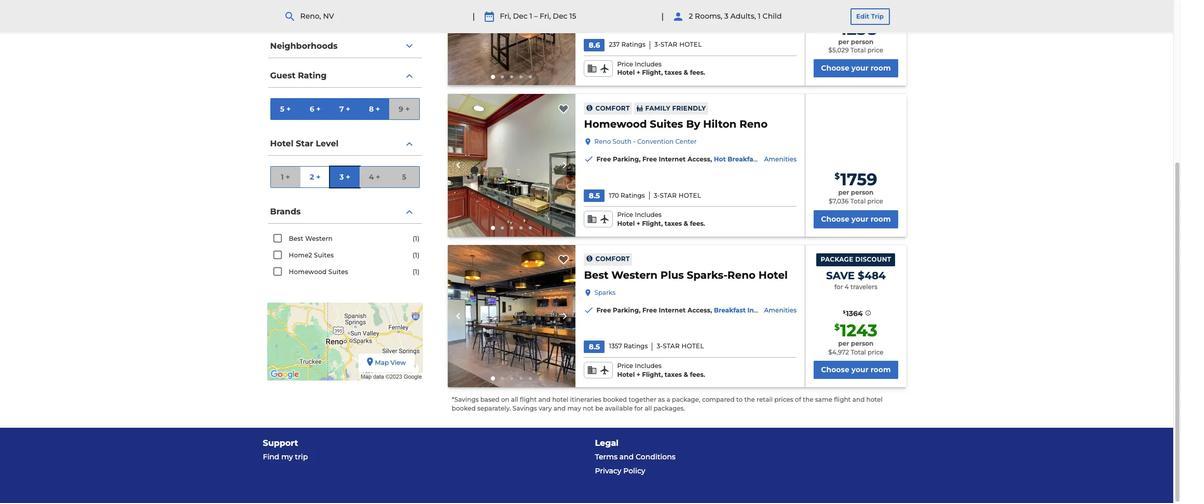 Task type: locate. For each thing, give the bounding box(es) containing it.
free parking, free internet access , breakfast included
[[597, 306, 777, 314]]

1 choose your room from the top
[[822, 63, 891, 73]]

0 horizontal spatial western
[[305, 235, 333, 242]]

0 horizontal spatial 2
[[310, 172, 314, 181]]

2 parking, from the top
[[613, 155, 641, 163]]

home2
[[289, 251, 312, 259]]

2 go to image #4 image from the top
[[520, 226, 523, 229]]

2 vertical spatial amenities
[[765, 306, 797, 314]]

2 room from the top
[[871, 214, 891, 224]]

3 choose your room button from the top
[[814, 361, 899, 379]]

2 horizontal spatial 1
[[758, 12, 761, 21]]

1 vertical spatial $
[[843, 309, 846, 314]]

2 person from the top
[[851, 189, 874, 196]]

map
[[375, 359, 389, 367]]

booked
[[603, 396, 627, 404], [452, 405, 476, 412]]

, down sparks-
[[711, 306, 713, 314]]

0 vertical spatial homewood
[[584, 118, 647, 130]]

3 fees. from the top
[[690, 371, 706, 378]]

photo carousel region
[[448, 0, 576, 86], [448, 94, 576, 237], [448, 245, 576, 388]]

price down the 1243
[[868, 348, 884, 356]]

breakfast image
[[448, 94, 576, 237], [448, 245, 576, 388]]

+ for 7 +
[[346, 104, 350, 113]]

as
[[658, 396, 665, 404]]

5 right 4 +
[[402, 172, 407, 181]]

edit trip button
[[851, 8, 890, 25]]

|
[[473, 11, 475, 21], [662, 11, 664, 21]]

$ inside $ 1364
[[843, 309, 846, 314]]

available
[[605, 405, 633, 412]]

0 horizontal spatial 5
[[280, 104, 285, 113]]

flight right "same"
[[835, 396, 851, 404]]

photo carousel region for 1759
[[448, 94, 576, 237]]

+ right 9
[[406, 104, 410, 113]]

1 horizontal spatial all
[[645, 405, 652, 412]]

1 person from the top
[[851, 38, 874, 45]]

family friendly
[[646, 104, 706, 112]]

2 amenities from the top
[[765, 155, 797, 163]]

3 includes from the top
[[635, 362, 662, 370]]

room down $ 1243 per person $4,972 total price at the right bottom of page
[[871, 365, 891, 375]]

0 vertical spatial included
[[748, 4, 777, 12]]

1 vertical spatial choose
[[822, 214, 850, 224]]

the right of
[[803, 396, 814, 404]]

suites for homewood suites
[[329, 268, 348, 276]]

trip
[[872, 12, 884, 20]]

dec left –
[[513, 12, 528, 21]]

2 choose your room from the top
[[822, 214, 891, 224]]

&
[[684, 69, 689, 77], [684, 220, 689, 227], [684, 371, 689, 378]]

for
[[835, 283, 844, 291], [635, 405, 643, 412]]

2 vertical spatial go to image #5 image
[[529, 377, 532, 380]]

1 (1) from the top
[[413, 235, 420, 242]]

3 price includes hotel + flight, taxes & fees. from the top
[[618, 362, 706, 378]]

same
[[816, 396, 833, 404]]

3 price from the top
[[618, 362, 634, 370]]

1 | from the left
[[473, 11, 475, 21]]

choose your room for person
[[822, 63, 891, 73]]

2 internet from the top
[[659, 155, 686, 163]]

reno inside "element"
[[740, 118, 768, 130]]

travelers
[[851, 283, 878, 291]]

go to image #2 image
[[501, 75, 504, 78], [501, 226, 504, 229], [501, 377, 504, 380]]

3 parking, from the top
[[613, 306, 641, 314]]

(1) for best western
[[413, 235, 420, 242]]

ratings right 237
[[622, 41, 646, 48]]

0 vertical spatial breakfast
[[714, 4, 746, 12]]

+ down 170 ratings
[[637, 220, 641, 227]]

237 ratings
[[609, 41, 646, 48]]

price down 170 ratings
[[618, 211, 634, 219]]

best inside best western plus sparks-reno hotel element
[[584, 269, 609, 281]]

rooms,
[[695, 12, 723, 21]]

0 horizontal spatial 3
[[340, 172, 344, 181]]

$ for 1243
[[835, 322, 840, 332]]

choose your room button down per person $5,029 total price
[[814, 59, 899, 77]]

0 vertical spatial go to image #5 image
[[529, 75, 532, 78]]

choose your room button for 1759
[[814, 210, 899, 228]]

1 comfort from the top
[[596, 104, 630, 112]]

choose down the $4,972 at bottom
[[822, 365, 850, 375]]

room down per person $5,029 total price
[[871, 63, 891, 73]]

homewood down "home2 suites"
[[289, 268, 327, 276]]

3 (1) from the top
[[413, 268, 420, 276]]

dec
[[513, 12, 528, 21], [553, 12, 568, 21]]

suites for home2 suites
[[314, 251, 334, 259]]

friendly
[[673, 104, 706, 112]]

suites inside homewood suites by hilton reno "element"
[[650, 118, 684, 130]]

price inside $ 1759 per person $7,036 total price
[[868, 197, 884, 205]]

go to image #4 image for save $484
[[520, 377, 523, 380]]

based
[[481, 396, 500, 404]]

go to image #4 image for 1759
[[520, 226, 523, 229]]

amenities
[[765, 4, 797, 12], [765, 155, 797, 163], [765, 306, 797, 314]]

star inside hotel star level dropdown button
[[296, 139, 314, 148]]

2 vertical spatial fees.
[[690, 371, 706, 378]]

0 vertical spatial western
[[305, 235, 333, 242]]

western
[[305, 235, 333, 242], [612, 269, 658, 281]]

and inside legal terms and conditions privacy policy
[[620, 452, 634, 462]]

reno south - convention center
[[595, 138, 697, 145]]

3 room from the top
[[871, 365, 891, 375]]

2 | from the left
[[662, 11, 664, 21]]

6 +
[[310, 104, 321, 113]]

total for 1759
[[851, 197, 866, 205]]

170
[[609, 191, 619, 199]]

choose your room down $7,036
[[822, 214, 891, 224]]

5
[[280, 104, 285, 113], [402, 172, 407, 181]]

2 vertical spatial 3-
[[657, 342, 663, 350]]

1 vertical spatial internet
[[659, 155, 686, 163]]

and right "same"
[[853, 396, 865, 404]]

hotel star level
[[270, 139, 339, 148]]

2 breakfast image from the top
[[448, 245, 576, 388]]

4 inside 'button'
[[369, 172, 374, 181]]

& up best western plus sparks-reno hotel
[[684, 220, 689, 227]]

2 left rooms,
[[689, 12, 693, 21]]

all right on
[[511, 396, 519, 404]]

star down free parking, free internet access , breakfast included
[[663, 342, 680, 350]]

, left hot
[[711, 155, 713, 163]]

total right $7,036
[[851, 197, 866, 205]]

5 for 5
[[402, 172, 407, 181]]

parking, for 1759
[[613, 155, 641, 163]]

4 right 3 +
[[369, 172, 374, 181]]

comfort up south
[[596, 104, 630, 112]]

9 + button
[[390, 99, 419, 119]]

3 photo carousel region from the top
[[448, 245, 576, 388]]

2 8.5 from the top
[[589, 342, 600, 351]]

3 amenities from the top
[[765, 306, 797, 314]]

best for best western plus sparks-reno hotel
[[584, 269, 609, 281]]

legal
[[595, 438, 619, 448]]

1 internet from the top
[[659, 4, 686, 12]]

center
[[676, 138, 697, 145]]

0 vertical spatial room
[[871, 63, 891, 73]]

3 flight, from the top
[[642, 371, 663, 378]]

choose down the $5,029
[[822, 63, 850, 73]]

0 vertical spatial 4
[[369, 172, 374, 181]]

1 horizontal spatial 3
[[725, 12, 729, 21]]

0 vertical spatial booked
[[603, 396, 627, 404]]

1 vertical spatial (1)
[[413, 251, 420, 259]]

2 go to image #3 image from the top
[[510, 226, 514, 229]]

8.5 for save $484
[[589, 342, 600, 351]]

0 vertical spatial your
[[852, 63, 869, 73]]

flight, up as
[[642, 371, 663, 378]]

breakfast left child
[[714, 4, 746, 12]]

+ right 6
[[316, 104, 321, 113]]

1 vertical spatial 2
[[310, 172, 314, 181]]

suites down family
[[650, 118, 684, 130]]

1 includes from the top
[[635, 60, 662, 68]]

3-star hotel down free parking, free internet access , breakfast included
[[657, 342, 705, 350]]

booked down *savings
[[452, 405, 476, 412]]

fees.
[[690, 69, 706, 77], [690, 220, 706, 227], [690, 371, 706, 378]]

ratings right the 170 at the right top
[[621, 191, 645, 199]]

0 vertical spatial includes
[[635, 60, 662, 68]]

+ up together
[[637, 371, 641, 378]]

best for best western
[[289, 235, 304, 242]]

2 vertical spatial ratings
[[624, 342, 648, 350]]

1 vertical spatial comfort
[[596, 255, 630, 263]]

conditions
[[636, 452, 676, 462]]

3- for save $484
[[657, 342, 663, 350]]

3
[[725, 12, 729, 21], [340, 172, 344, 181]]

guest rating
[[270, 71, 327, 80]]

+ for 9 +
[[406, 104, 410, 113]]

5 inside 'button'
[[402, 172, 407, 181]]

breakfast right hot
[[728, 155, 760, 163]]

taxes up a
[[665, 371, 682, 378]]

3-star hotel for 1258
[[655, 41, 702, 48]]

2 comfort from the top
[[596, 255, 630, 263]]

1 your from the top
[[852, 63, 869, 73]]

breakfast
[[714, 4, 746, 12], [728, 155, 760, 163], [714, 306, 746, 314]]

parking,
[[613, 4, 641, 12], [613, 155, 641, 163], [613, 306, 641, 314]]

2 choose from the top
[[822, 214, 850, 224]]

amenities for 1759
[[765, 155, 797, 163]]

1 amenities from the top
[[765, 4, 797, 12]]

price down 1759
[[868, 197, 884, 205]]

western up "home2 suites"
[[305, 235, 333, 242]]

1 vertical spatial per
[[839, 189, 850, 196]]

2 vertical spatial choose your room button
[[814, 361, 899, 379]]

taxes up the plus
[[665, 220, 682, 227]]

2 right 1 +
[[310, 172, 314, 181]]

reno, nv
[[300, 12, 334, 21]]

breakfast down sparks-
[[714, 306, 746, 314]]

$ left 1759
[[835, 171, 840, 181]]

nv
[[323, 12, 334, 21]]

1 fees. from the top
[[690, 69, 706, 77]]

free down reno south - convention center
[[643, 155, 657, 163]]

3 choose your room from the top
[[822, 365, 891, 375]]

8.6
[[589, 40, 600, 50]]

0 vertical spatial go to image #4 image
[[520, 75, 523, 78]]

go to image #1 image
[[491, 75, 495, 79], [491, 226, 495, 230], [491, 377, 495, 381]]

person inside $ 1759 per person $7,036 total price
[[851, 189, 874, 196]]

3 go to image #4 image from the top
[[520, 377, 523, 380]]

price inside $ 1243 per person $4,972 total price
[[868, 348, 884, 356]]

1 parking, from the top
[[613, 4, 641, 12]]

5 inside button
[[280, 104, 285, 113]]

3 per from the top
[[839, 339, 850, 347]]

1 horizontal spatial western
[[612, 269, 658, 281]]

person
[[851, 38, 874, 45], [851, 189, 874, 196], [851, 339, 874, 347]]

1 breakfast image from the top
[[448, 94, 576, 237]]

access
[[688, 4, 711, 12], [688, 155, 711, 163], [688, 306, 711, 314]]

comfort for 1759
[[596, 104, 630, 112]]

2 go to image #5 image from the top
[[529, 226, 532, 229]]

for down save
[[835, 283, 844, 291]]

reno
[[740, 118, 768, 130], [595, 138, 611, 145], [728, 269, 756, 281]]

convention
[[638, 138, 674, 145]]

booked up available on the right of the page
[[603, 396, 627, 404]]

comfort up the sparks
[[596, 255, 630, 263]]

3 access from the top
[[688, 306, 711, 314]]

0 horizontal spatial for
[[635, 405, 643, 412]]

1 horizontal spatial flight
[[835, 396, 851, 404]]

8.5 for 1759
[[589, 191, 600, 201]]

1 price includes hotel + flight, taxes & fees. from the top
[[618, 60, 706, 77]]

homewood for homewood suites
[[289, 268, 327, 276]]

3- right 170 ratings
[[654, 191, 660, 199]]

–
[[534, 12, 538, 21]]

go to image #5 image
[[529, 75, 532, 78], [529, 226, 532, 229], [529, 377, 532, 380]]

1 vertical spatial parking,
[[613, 155, 641, 163]]

3 go to image #5 image from the top
[[529, 377, 532, 380]]

for down together
[[635, 405, 643, 412]]

0 vertical spatial ,
[[711, 155, 713, 163]]

0 horizontal spatial hotel
[[553, 396, 569, 404]]

reno for 1759
[[740, 118, 768, 130]]

for 4 travelers
[[835, 283, 878, 291]]

free parking, free internet access , hot breakfast included
[[597, 155, 791, 163]]

price down 237 ratings
[[618, 60, 634, 68]]

2 vertical spatial go to image #1 image
[[491, 377, 495, 381]]

price includes hotel + flight, taxes & fees. for save $484
[[618, 362, 706, 378]]

1 vertical spatial included
[[762, 155, 791, 163]]

includes for 1258
[[635, 60, 662, 68]]

1 horizontal spatial for
[[835, 283, 844, 291]]

go to image #3 image for save $484
[[510, 377, 514, 380]]

choose your room down per person $5,029 total price
[[822, 63, 891, 73]]

0 vertical spatial comfort
[[596, 104, 630, 112]]

total right the $4,972 at bottom
[[851, 348, 867, 356]]

2 choose your room button from the top
[[814, 210, 899, 228]]

star down free parking, free internet access breakfast included
[[661, 41, 678, 48]]

suites up homewood suites
[[314, 251, 334, 259]]

8.5 left the 170 at the right top
[[589, 191, 600, 201]]

2 vertical spatial reno
[[728, 269, 756, 281]]

1 vertical spatial ,
[[711, 306, 713, 314]]

1 price from the top
[[618, 60, 634, 68]]

0 vertical spatial go to image #3 image
[[510, 75, 514, 78]]

0 vertical spatial fees.
[[690, 69, 706, 77]]

internet down the plus
[[659, 306, 686, 314]]

1 horizontal spatial 4
[[845, 283, 849, 291]]

4 +
[[369, 172, 380, 181]]

suites down "home2 suites"
[[329, 268, 348, 276]]

1 horizontal spatial |
[[662, 11, 664, 21]]

3 go to image #1 image from the top
[[491, 377, 495, 381]]

western up the sparks
[[612, 269, 658, 281]]

person inside $ 1243 per person $4,972 total price
[[851, 339, 874, 347]]

access left hot
[[688, 155, 711, 163]]

2 vertical spatial (1)
[[413, 268, 420, 276]]

0 vertical spatial total
[[851, 46, 866, 54]]

1 vertical spatial suites
[[314, 251, 334, 259]]

your down per person $5,029 total price
[[852, 63, 869, 73]]

2 price includes hotel + flight, taxes & fees. from the top
[[618, 211, 706, 227]]

2 inside button
[[310, 172, 314, 181]]

2 vertical spatial 3-star hotel
[[657, 342, 705, 350]]

2 go to image #1 image from the top
[[491, 226, 495, 230]]

choose
[[822, 63, 850, 73], [822, 214, 850, 224], [822, 365, 850, 375]]

0 horizontal spatial |
[[473, 11, 475, 21]]

0 horizontal spatial dec
[[513, 12, 528, 21]]

+ for 4 +
[[376, 172, 380, 181]]

2 includes from the top
[[635, 211, 662, 219]]

flight, for save $484
[[642, 371, 663, 378]]

your down $ 1759 per person $7,036 total price
[[852, 214, 869, 224]]

1 inside button
[[281, 172, 284, 181]]

room for person
[[871, 63, 891, 73]]

suites
[[650, 118, 684, 130], [314, 251, 334, 259], [329, 268, 348, 276]]

price down 1357 ratings
[[618, 362, 634, 370]]

(1)
[[413, 235, 420, 242], [413, 251, 420, 259], [413, 268, 420, 276]]

1 8.5 from the top
[[589, 191, 600, 201]]

1 vertical spatial your
[[852, 214, 869, 224]]

all
[[511, 396, 519, 404], [645, 405, 652, 412]]

2 go to image #2 image from the top
[[501, 226, 504, 229]]

8.5
[[589, 191, 600, 201], [589, 342, 600, 351]]

go to image #3 image for 1759
[[510, 226, 514, 229]]

1 taxes from the top
[[665, 69, 682, 77]]

5 left 6
[[280, 104, 285, 113]]

*savings based on all flight and hotel itineraries booked together as a package, compared to the retail prices of the same flight and hotel booked separately. savings vary and may not be available for all packages.
[[452, 396, 883, 412]]

edit trip
[[857, 12, 884, 20]]

3-star hotel down free parking, free internet access , hot breakfast included
[[654, 191, 702, 199]]

price includes hotel + flight, taxes & fees. up family
[[618, 60, 706, 77]]

includes down 1357 ratings
[[635, 362, 662, 370]]

1 horizontal spatial the
[[803, 396, 814, 404]]

0 vertical spatial price
[[618, 60, 634, 68]]

1 vertical spatial 8.5
[[589, 342, 600, 351]]

person inside per person $5,029 total price
[[851, 38, 874, 45]]

0 vertical spatial per
[[839, 38, 850, 45]]

8 +
[[369, 104, 380, 113]]

per inside $ 1759 per person $7,036 total price
[[839, 189, 850, 196]]

3 go to image #3 image from the top
[[510, 377, 514, 380]]

2 , from the top
[[711, 306, 713, 314]]

3 internet from the top
[[659, 306, 686, 314]]

1 choose from the top
[[822, 63, 850, 73]]

0 vertical spatial photo carousel region
[[448, 0, 576, 86]]

3 & from the top
[[684, 371, 689, 378]]

$ inside $ 1759 per person $7,036 total price
[[835, 171, 840, 181]]

neighborhoods button
[[268, 35, 422, 58]]

+ left 6
[[287, 104, 291, 113]]

1 vertical spatial includes
[[635, 211, 662, 219]]

ratings for 1258
[[622, 41, 646, 48]]

photo carousel region for save $484
[[448, 245, 576, 388]]

homewood up south
[[584, 118, 647, 130]]

1 vertical spatial &
[[684, 220, 689, 227]]

suites for homewood suites by hilton reno
[[650, 118, 684, 130]]

0 vertical spatial 2
[[689, 12, 693, 21]]

0 vertical spatial ratings
[[622, 41, 646, 48]]

1 horizontal spatial best
[[584, 269, 609, 281]]

1 horizontal spatial homewood
[[584, 118, 647, 130]]

free parking, free internet access breakfast included
[[597, 4, 777, 12]]

& for save $484
[[684, 371, 689, 378]]

2 vertical spatial price
[[618, 362, 634, 370]]

1 per from the top
[[839, 38, 850, 45]]

1 vertical spatial reno
[[595, 138, 611, 145]]

2 photo carousel region from the top
[[448, 94, 576, 237]]

3 left adults, at the right top of the page
[[725, 12, 729, 21]]

1 left 2 +
[[281, 172, 284, 181]]

star
[[661, 41, 678, 48], [296, 139, 314, 148], [660, 191, 677, 199], [663, 342, 680, 350]]

save
[[827, 269, 855, 282]]

retail
[[757, 396, 773, 404]]

+ for 2 +
[[316, 172, 321, 181]]

total inside $ 1243 per person $4,972 total price
[[851, 348, 867, 356]]

parking, down the sparks
[[613, 306, 641, 314]]

2 vertical spatial price
[[868, 348, 884, 356]]

taxes
[[665, 69, 682, 77], [665, 220, 682, 227], [665, 371, 682, 378]]

packages.
[[654, 405, 686, 412]]

may
[[568, 405, 581, 412]]

1 horizontal spatial 5
[[402, 172, 407, 181]]

2 vertical spatial go to image #4 image
[[520, 377, 523, 380]]

+ left 4 +
[[346, 172, 350, 181]]

your down $ 1243 per person $4,972 total price at the right bottom of page
[[852, 365, 869, 375]]

total right the $5,029
[[851, 46, 866, 54]]

go to image #4 image
[[520, 75, 523, 78], [520, 226, 523, 229], [520, 377, 523, 380]]

+ inside 'button'
[[376, 172, 380, 181]]

all down together
[[645, 405, 652, 412]]

1 dec from the left
[[513, 12, 528, 21]]

savings
[[513, 405, 537, 412]]

parking, down south
[[613, 155, 641, 163]]

1 fri, from the left
[[500, 12, 511, 21]]

2 per from the top
[[839, 189, 850, 196]]

2 vertical spatial choose your room
[[822, 365, 891, 375]]

+ right the 7
[[346, 104, 350, 113]]

parking, for save $484
[[613, 306, 641, 314]]

price includes hotel + flight, taxes & fees. for 1258
[[618, 60, 706, 77]]

1 horizontal spatial booked
[[603, 396, 627, 404]]

2 for 2 +
[[310, 172, 314, 181]]

guest rating button
[[268, 64, 422, 88]]

8
[[369, 104, 374, 113]]

2 +
[[310, 172, 321, 181]]

9
[[399, 104, 404, 113]]

includes down 170 ratings
[[635, 211, 662, 219]]

3 inside 3 + "button"
[[340, 172, 344, 181]]

homewood inside "element"
[[584, 118, 647, 130]]

price includes hotel + flight, taxes & fees. up as
[[618, 362, 706, 378]]

sparks
[[595, 289, 616, 296]]

0 vertical spatial reno
[[740, 118, 768, 130]]

per inside $ 1243 per person $4,972 total price
[[839, 339, 850, 347]]

1 vertical spatial amenities
[[765, 155, 797, 163]]

1 , from the top
[[711, 155, 713, 163]]

2 vertical spatial go to image #2 image
[[501, 377, 504, 380]]

1 vertical spatial photo carousel region
[[448, 94, 576, 237]]

star left "level" at top
[[296, 139, 314, 148]]

0 vertical spatial person
[[851, 38, 874, 45]]

0 vertical spatial $
[[835, 171, 840, 181]]

2 vertical spatial per
[[839, 339, 850, 347]]

1 choose your room button from the top
[[814, 59, 899, 77]]

flight, up family
[[642, 69, 663, 77]]

fri, right –
[[540, 12, 551, 21]]

access left adults, at the right top of the page
[[688, 4, 711, 12]]

0 vertical spatial internet
[[659, 4, 686, 12]]

1 room from the top
[[871, 63, 891, 73]]

choose down $7,036
[[822, 214, 850, 224]]

+ for 8 +
[[376, 104, 380, 113]]

choose your room button down $7,036
[[814, 210, 899, 228]]

170 ratings
[[609, 191, 645, 199]]

best western plus sparks-reno hotel element
[[584, 268, 788, 282]]

1 horizontal spatial 1
[[530, 12, 533, 21]]

1 vertical spatial person
[[851, 189, 874, 196]]

internet left rooms,
[[659, 4, 686, 12]]

taxes up family friendly
[[665, 69, 682, 77]]

0 vertical spatial breakfast image
[[448, 94, 576, 237]]

3 go to image #2 image from the top
[[501, 377, 504, 380]]

1 & from the top
[[684, 69, 689, 77]]

1 flight, from the top
[[642, 69, 663, 77]]

western for best western
[[305, 235, 333, 242]]

0 horizontal spatial 4
[[369, 172, 374, 181]]

price down the 1258
[[868, 46, 884, 54]]

+ left 3 +
[[316, 172, 321, 181]]

2 access from the top
[[688, 155, 711, 163]]

and
[[539, 396, 551, 404], [853, 396, 865, 404], [554, 405, 566, 412], [620, 452, 634, 462]]

fri, left –
[[500, 12, 511, 21]]

price for 1243
[[868, 348, 884, 356]]

total inside $ 1759 per person $7,036 total price
[[851, 197, 866, 205]]

$ left the 1243
[[835, 322, 840, 332]]

0 horizontal spatial homewood
[[289, 268, 327, 276]]

1 vertical spatial room
[[871, 214, 891, 224]]

access for 1759
[[688, 155, 711, 163]]

0 vertical spatial price
[[868, 46, 884, 54]]

3 person from the top
[[851, 339, 874, 347]]

0 vertical spatial all
[[511, 396, 519, 404]]

1 vertical spatial choose your room
[[822, 214, 891, 224]]

2 your from the top
[[852, 214, 869, 224]]

south
[[613, 138, 632, 145]]

hotel right "same"
[[867, 396, 883, 404]]

+ inside "button"
[[346, 172, 350, 181]]

per up the $5,029
[[839, 38, 850, 45]]

choose for 1759
[[822, 214, 850, 224]]

star for save $484
[[663, 342, 680, 350]]

3 taxes from the top
[[665, 371, 682, 378]]

0 vertical spatial 5
[[280, 104, 285, 113]]

star right 170 ratings
[[660, 191, 677, 199]]

$ inside $ 1243 per person $4,972 total price
[[835, 322, 840, 332]]

2 vertical spatial go to image #3 image
[[510, 377, 514, 380]]

1 vertical spatial all
[[645, 405, 652, 412]]

your for 1759
[[852, 214, 869, 224]]

& up friendly
[[684, 69, 689, 77]]

to
[[737, 396, 743, 404]]

1 vertical spatial choose your room button
[[814, 210, 899, 228]]

+ left 5 'button'
[[376, 172, 380, 181]]

0 vertical spatial taxes
[[665, 69, 682, 77]]

choose your room button
[[814, 59, 899, 77], [814, 210, 899, 228], [814, 361, 899, 379]]

your for person
[[852, 63, 869, 73]]

per up $7,036
[[839, 189, 850, 196]]

1 horizontal spatial 2
[[689, 12, 693, 21]]

2 (1) from the top
[[413, 251, 420, 259]]

choose your room down the $4,972 at bottom
[[822, 365, 891, 375]]

save $484
[[827, 269, 886, 282]]

1 vertical spatial go to image #1 image
[[491, 226, 495, 230]]

go to image #3 image
[[510, 75, 514, 78], [510, 226, 514, 229], [510, 377, 514, 380]]



Task type: vqa. For each thing, say whether or not it's contained in the screenshot.
$484 on the bottom right of page
yes



Task type: describe. For each thing, give the bounding box(es) containing it.
breakfast image for save $484
[[448, 245, 576, 388]]

1 vertical spatial breakfast
[[728, 155, 760, 163]]

0 horizontal spatial booked
[[452, 405, 476, 412]]

, for save $484
[[711, 306, 713, 314]]

7
[[340, 104, 344, 113]]

package
[[821, 255, 854, 263]]

5 +
[[280, 104, 291, 113]]

0 horizontal spatial all
[[511, 396, 519, 404]]

fri, dec 1 – fri, dec 15
[[500, 12, 577, 21]]

hilton
[[704, 118, 737, 130]]

internet for save $484
[[659, 306, 686, 314]]

2 flight, from the top
[[642, 220, 663, 227]]

be
[[596, 405, 604, 412]]

person for 1243
[[851, 339, 874, 347]]

3- for 1258
[[655, 41, 661, 48]]

free down the sparks
[[597, 306, 611, 314]]

1258
[[841, 18, 878, 39]]

3-star hotel for save $484
[[657, 342, 705, 350]]

+ down 237 ratings
[[637, 69, 641, 77]]

1 go to image #3 image from the top
[[510, 75, 514, 78]]

1357 ratings
[[609, 342, 648, 350]]

$ 1759 per person $7,036 total price
[[829, 169, 884, 205]]

1 vertical spatial 3-
[[654, 191, 660, 199]]

3 your from the top
[[852, 365, 869, 375]]

together
[[629, 396, 657, 404]]

0 vertical spatial for
[[835, 283, 844, 291]]

per for 1759
[[839, 189, 850, 196]]

homewood suites by hilton reno
[[584, 118, 768, 130]]

best western plus sparks-reno hotel
[[584, 269, 788, 281]]

1 + button
[[271, 167, 300, 187]]

7 + button
[[330, 99, 360, 119]]

1 vertical spatial ratings
[[621, 191, 645, 199]]

package,
[[672, 396, 701, 404]]

homewood suites by hilton reno element
[[584, 117, 768, 131]]

2 + button
[[300, 167, 330, 187]]

level
[[316, 139, 339, 148]]

my
[[281, 452, 293, 462]]

$5,029
[[829, 46, 849, 54]]

price for save $484
[[618, 362, 634, 370]]

by
[[686, 118, 701, 130]]

internet for 1759
[[659, 155, 686, 163]]

compared
[[702, 396, 735, 404]]

plus
[[661, 269, 684, 281]]

person for 1759
[[851, 189, 874, 196]]

$ 1364
[[843, 309, 863, 318]]

terms
[[595, 452, 618, 462]]

amenities for save $484
[[765, 306, 797, 314]]

$4,972
[[829, 348, 850, 356]]

brands
[[270, 207, 301, 216]]

(1) for home2 suites
[[413, 251, 420, 259]]

1 go to image #2 image from the top
[[501, 75, 504, 78]]

not
[[583, 405, 594, 412]]

2 for 2 rooms, 3 adults, 1 child
[[689, 12, 693, 21]]

1 go to image #4 image from the top
[[520, 75, 523, 78]]

2 taxes from the top
[[665, 220, 682, 227]]

rating
[[298, 71, 327, 80]]

adults,
[[731, 12, 756, 21]]

6 + button
[[300, 99, 330, 119]]

8 + button
[[360, 99, 390, 119]]

2 hotel from the left
[[867, 396, 883, 404]]

taxes for save $484
[[665, 371, 682, 378]]

free up 1357 ratings
[[643, 306, 657, 314]]

0 vertical spatial 3
[[725, 12, 729, 21]]

go to image #2 image for 1759
[[501, 226, 504, 229]]

1 vertical spatial 3-star hotel
[[654, 191, 702, 199]]

terms and conditions link
[[595, 450, 911, 464]]

go to image #5 image for save $484
[[529, 377, 532, 380]]

breakfast image for 1759
[[448, 94, 576, 237]]

1 the from the left
[[745, 396, 755, 404]]

neighborhoods
[[270, 41, 338, 51]]

guest
[[270, 71, 296, 80]]

family
[[646, 104, 671, 112]]

taxes for 1258
[[665, 69, 682, 77]]

1 go to image #5 image from the top
[[529, 75, 532, 78]]

$7,036
[[829, 197, 849, 205]]

flight, for 1258
[[642, 69, 663, 77]]

price inside per person $5,029 total price
[[868, 46, 884, 54]]

total inside per person $5,029 total price
[[851, 46, 866, 54]]

2 dec from the left
[[553, 12, 568, 21]]

+ for 1 +
[[286, 172, 290, 181]]

2 rooms, 3 adults, 1 child
[[689, 12, 782, 21]]

room for 1759
[[871, 214, 891, 224]]

western for best western plus sparks-reno hotel
[[612, 269, 658, 281]]

choose for person
[[822, 63, 850, 73]]

9 +
[[399, 104, 410, 113]]

prices
[[775, 396, 794, 404]]

3 +
[[340, 172, 350, 181]]

comfort for save $484
[[596, 255, 630, 263]]

2 fees. from the top
[[690, 220, 706, 227]]

$ for 1759
[[835, 171, 840, 181]]

5 button
[[390, 167, 419, 187]]

go to image #1 image for 1759
[[491, 226, 495, 230]]

, for 1759
[[711, 155, 713, 163]]

and up vary
[[539, 396, 551, 404]]

home2 suites
[[289, 251, 334, 259]]

hot
[[714, 155, 726, 163]]

and right vary
[[554, 405, 566, 412]]

hotel inside dropdown button
[[270, 139, 294, 148]]

+ for 5 +
[[287, 104, 291, 113]]

best western
[[289, 235, 333, 242]]

1 hotel from the left
[[553, 396, 569, 404]]

access for save $484
[[688, 306, 711, 314]]

price for 1759
[[868, 197, 884, 205]]

1 photo carousel region from the top
[[448, 0, 576, 86]]

3 + button
[[330, 167, 360, 187]]

free up 237 ratings
[[643, 4, 657, 12]]

star for 1759
[[660, 191, 677, 199]]

total for 1243
[[851, 348, 867, 356]]

237
[[609, 41, 620, 48]]

& for 1258
[[684, 69, 689, 77]]

per person $5,029 total price
[[829, 38, 884, 54]]

2 the from the left
[[803, 396, 814, 404]]

fees. for 1258
[[690, 69, 706, 77]]

privacy policy link
[[595, 464, 911, 478]]

4 + button
[[360, 167, 390, 187]]

reno for save $484
[[728, 269, 756, 281]]

5 + button
[[271, 99, 300, 119]]

7 +
[[340, 104, 350, 113]]

star for 1258
[[661, 41, 678, 48]]

go to image #1 image for save $484
[[491, 377, 495, 381]]

| for 2 rooms, 3 adults, 1 child
[[662, 11, 664, 21]]

price for 1258
[[618, 60, 634, 68]]

homewood for homewood suites by hilton reno
[[584, 118, 647, 130]]

1 access from the top
[[688, 4, 711, 12]]

choose your room button for person
[[814, 59, 899, 77]]

free right the "15"
[[597, 4, 611, 12]]

includes for save $484
[[635, 362, 662, 370]]

2 price from the top
[[618, 211, 634, 219]]

of
[[795, 396, 802, 404]]

per for 1243
[[839, 339, 850, 347]]

support find my trip
[[263, 438, 308, 462]]

separately.
[[478, 405, 511, 412]]

2 & from the top
[[684, 220, 689, 227]]

choose your room for 1759
[[822, 214, 891, 224]]

2 vertical spatial included
[[748, 306, 777, 314]]

$484
[[858, 269, 886, 282]]

(1) for homewood suites
[[413, 268, 420, 276]]

fees. for save $484
[[690, 371, 706, 378]]

discount
[[856, 255, 892, 263]]

go to image #5 image for 1759
[[529, 226, 532, 229]]

+ for 6 +
[[316, 104, 321, 113]]

2 flight from the left
[[835, 396, 851, 404]]

$ 1243 per person $4,972 total price
[[829, 320, 884, 356]]

1 go to image #1 image from the top
[[491, 75, 495, 79]]

6
[[310, 104, 314, 113]]

map view
[[375, 359, 406, 367]]

homewood suites
[[289, 268, 348, 276]]

hotel star level button
[[268, 132, 422, 156]]

vary
[[539, 405, 552, 412]]

5 for 5 +
[[280, 104, 285, 113]]

edit
[[857, 12, 870, 20]]

find
[[263, 452, 280, 462]]

$ for 1364
[[843, 309, 846, 314]]

1 vertical spatial 4
[[845, 283, 849, 291]]

sparks-
[[687, 269, 728, 281]]

free up the 170 at the right top
[[597, 155, 611, 163]]

ratings for save $484
[[624, 342, 648, 350]]

1357
[[609, 342, 622, 350]]

1 flight from the left
[[520, 396, 537, 404]]

1364
[[847, 309, 863, 318]]

go to image #2 image for save $484
[[501, 377, 504, 380]]

2 vertical spatial breakfast
[[714, 306, 746, 314]]

view
[[391, 359, 406, 367]]

+ for 3 +
[[346, 172, 350, 181]]

| for fri, dec 1 – fri, dec 15
[[473, 11, 475, 21]]

2 fri, from the left
[[540, 12, 551, 21]]

1243
[[841, 320, 878, 340]]

per inside per person $5,029 total price
[[839, 38, 850, 45]]

15
[[570, 12, 577, 21]]

brands button
[[268, 200, 422, 224]]

for inside *savings based on all flight and hotel itineraries booked together as a package, compared to the retail prices of the same flight and hotel booked separately. savings vary and may not be available for all packages.
[[635, 405, 643, 412]]

3 choose from the top
[[822, 365, 850, 375]]

-
[[634, 138, 636, 145]]

reno,
[[300, 12, 321, 21]]



